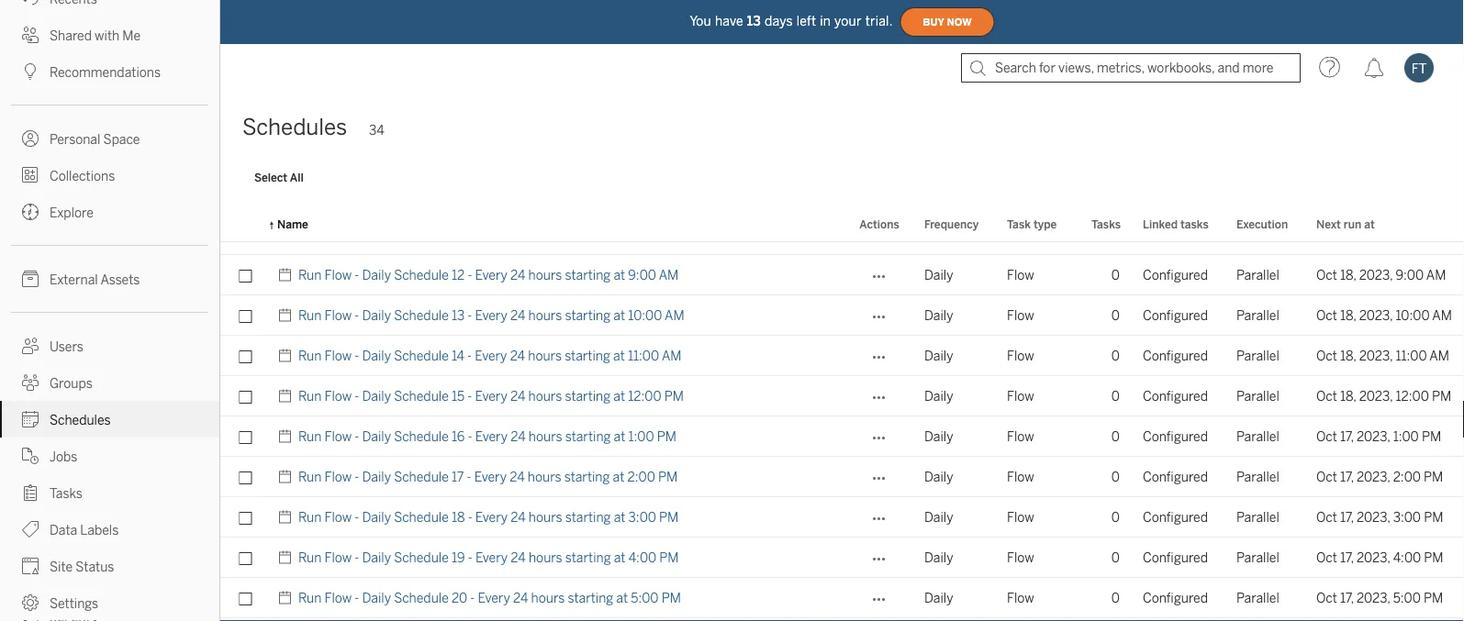 Task type: locate. For each thing, give the bounding box(es) containing it.
2 configured from the top
[[1143, 308, 1208, 323]]

2 schedule image from the top
[[277, 336, 298, 376]]

run for run flow - daily schedule 17 - every 24 hours starting at 2:00 pm
[[298, 470, 322, 485]]

run flow - daily schedule 18 - every 24 hours starting at 3:00 pm link
[[298, 498, 679, 538]]

1 run from the top
[[298, 268, 322, 283]]

run flow - daily schedule 13 - every 24 hours starting at 10:00 am link
[[298, 296, 685, 336]]

schedule image for run flow - daily schedule 15 - every 24 hours starting at 12:00 pm
[[277, 376, 298, 417]]

cell left next
[[1226, 215, 1306, 255]]

external
[[50, 272, 98, 287]]

parallel
[[1237, 268, 1280, 283], [1237, 308, 1280, 323], [1237, 348, 1280, 364], [1237, 389, 1280, 404], [1237, 429, 1280, 444], [1237, 470, 1280, 485], [1237, 510, 1280, 525], [1237, 550, 1280, 566], [1237, 591, 1280, 606]]

cell
[[266, 215, 846, 255], [914, 215, 996, 255], [996, 215, 1074, 255], [1074, 215, 1132, 255], [1132, 215, 1226, 255], [1226, 215, 1306, 255], [1306, 215, 1464, 255]]

6 schedule from the top
[[394, 470, 449, 485]]

1 vertical spatial select row image
[[220, 619, 265, 622]]

run flow - daily schedule 15 - every 24 hours starting at 12:00 pm link
[[298, 376, 684, 417]]

1 0 from the top
[[1112, 268, 1120, 283]]

2 17, from the top
[[1340, 470, 1354, 485]]

0 horizontal spatial 11:00
[[628, 348, 659, 364]]

0 for oct 18, 2023, 10:00 am
[[1112, 308, 1120, 323]]

24 up the run flow - daily schedule 20 - every 24 hours starting at 5:00 pm
[[511, 550, 526, 566]]

3 configured from the top
[[1143, 348, 1208, 364]]

every for 13
[[475, 308, 508, 323]]

5 schedule image from the top
[[277, 578, 298, 619]]

flow inside run flow - daily schedule 17 - every 24 hours starting at 2:00 pm link
[[325, 470, 352, 485]]

17, for oct 17, 2023, 2:00 pm
[[1340, 470, 1354, 485]]

13
[[747, 14, 761, 29], [452, 308, 465, 323]]

6 0 from the top
[[1112, 470, 1120, 485]]

cell right "frequency"
[[996, 215, 1074, 255]]

6 row from the top
[[220, 417, 1464, 457]]

12:00
[[628, 389, 662, 404], [1396, 389, 1429, 404]]

hours down run flow - daily schedule 15 - every 24 hours starting at 12:00 pm link
[[529, 429, 562, 444]]

1 configured from the top
[[1143, 268, 1208, 283]]

0 for oct 17, 2023, 5:00 pm
[[1112, 591, 1120, 606]]

7 schedule from the top
[[394, 510, 449, 525]]

hours up the run flow - daily schedule 20 - every 24 hours starting at 5:00 pm
[[529, 550, 563, 566]]

1 horizontal spatial 13
[[747, 14, 761, 29]]

hours for 12
[[528, 268, 562, 283]]

schedule left '17'
[[394, 470, 449, 485]]

parallel for oct 17, 2023, 1:00 pm
[[1237, 429, 1280, 444]]

hours down run flow - daily schedule 13 - every 24 hours starting at 10:00 am link
[[528, 348, 562, 364]]

2023, for 11:00
[[1360, 348, 1393, 364]]

hours up "run flow - daily schedule 19 - every 24 hours starting at 4:00 pm"
[[529, 510, 562, 525]]

9 parallel from the top
[[1237, 591, 1280, 606]]

type
[[1034, 218, 1057, 231]]

flow inside run flow - daily schedule 14 - every 24 hours starting at 11:00 am link
[[325, 348, 352, 364]]

4 configured from the top
[[1143, 389, 1208, 404]]

explore link
[[0, 194, 219, 230]]

10 row from the top
[[220, 578, 1464, 619]]

flow inside run flow - daily schedule 19 - every 24 hours starting at 4:00 pm link
[[325, 550, 352, 566]]

every inside 'run flow - daily schedule 18 - every 24 hours starting at 3:00 pm' link
[[475, 510, 508, 525]]

3 oct from the top
[[1317, 348, 1338, 364]]

8 configured from the top
[[1143, 550, 1208, 566]]

0 for oct 17, 2023, 4:00 pm
[[1112, 550, 1120, 566]]

6 parallel from the top
[[1237, 470, 1280, 485]]

tasks
[[1092, 218, 1121, 231], [50, 486, 83, 501]]

2 row from the top
[[220, 255, 1464, 296]]

1 horizontal spatial 5:00
[[1393, 591, 1421, 606]]

0 for oct 18, 2023, 11:00 am
[[1112, 348, 1120, 364]]

linked tasks
[[1143, 218, 1209, 231]]

17, down oct 17, 2023, 1:00 pm
[[1340, 470, 1354, 485]]

schedule image for run flow - daily schedule 14 - every 24 hours starting at 11:00 am
[[277, 336, 298, 376]]

site status link
[[0, 548, 219, 585]]

0 horizontal spatial 13
[[452, 308, 465, 323]]

1 schedule image from the top
[[277, 255, 298, 296]]

3 0 from the top
[[1112, 348, 1120, 364]]

1 horizontal spatial 11:00
[[1396, 348, 1427, 364]]

0 horizontal spatial tasks
[[50, 486, 83, 501]]

0 horizontal spatial 2:00
[[628, 470, 655, 485]]

tasks left linked
[[1092, 218, 1121, 231]]

4 schedule image from the top
[[277, 498, 298, 538]]

1 11:00 from the left
[[628, 348, 659, 364]]

schedule for 16
[[394, 429, 449, 444]]

every down 'run flow - daily schedule 12 - every 24 hours starting at 9:00 am' link
[[475, 308, 508, 323]]

4:00
[[629, 550, 657, 566], [1393, 550, 1421, 566]]

configured for oct 17, 2023, 5:00 pm
[[1143, 591, 1208, 606]]

hours up run flow - daily schedule 14 - every 24 hours starting at 11:00 am
[[528, 308, 562, 323]]

every right 14
[[475, 348, 507, 364]]

1 horizontal spatial 3:00
[[1393, 510, 1421, 525]]

13 down 12
[[452, 308, 465, 323]]

now
[[947, 16, 972, 28]]

2 run from the top
[[298, 308, 322, 323]]

schedule left "15"
[[394, 389, 449, 404]]

at for run flow - daily schedule 12 - every 24 hours starting at 9:00 am
[[614, 268, 625, 283]]

7 configured from the top
[[1143, 510, 1208, 525]]

5 17, from the top
[[1340, 591, 1354, 606]]

12
[[452, 268, 465, 283]]

0 horizontal spatial 9:00
[[628, 268, 656, 283]]

schedule left the 16
[[394, 429, 449, 444]]

2 5:00 from the left
[[1393, 591, 1421, 606]]

1 17, from the top
[[1340, 429, 1354, 444]]

oct down next
[[1317, 268, 1338, 283]]

every right 12
[[475, 268, 508, 283]]

2 parallel from the top
[[1237, 308, 1280, 323]]

4 oct from the top
[[1317, 389, 1338, 404]]

13 left days
[[747, 14, 761, 29]]

0 for oct 17, 2023, 3:00 pm
[[1112, 510, 1120, 525]]

oct up oct 17, 2023, 1:00 pm
[[1317, 389, 1338, 404]]

grid containing run flow - daily schedule 12 - every 24 hours starting at 9:00 am
[[220, 0, 1464, 622]]

6 oct from the top
[[1317, 470, 1338, 485]]

hours up run flow - daily schedule 18 - every 24 hours starting at 3:00 pm
[[528, 470, 561, 485]]

1 4:00 from the left
[[629, 550, 657, 566]]

tasks down "jobs"
[[50, 486, 83, 501]]

every right '17'
[[474, 470, 507, 485]]

5 schedule from the top
[[394, 429, 449, 444]]

row containing run flow - daily schedule 18 - every 24 hours starting at 3:00 pm
[[220, 498, 1464, 538]]

5 run from the top
[[298, 429, 322, 444]]

10:00
[[628, 308, 662, 323], [1396, 308, 1430, 323]]

24 down run flow - daily schedule 15 - every 24 hours starting at 12:00 pm link
[[511, 429, 526, 444]]

4 18, from the top
[[1340, 389, 1357, 404]]

9 row from the top
[[220, 538, 1464, 578]]

recommendations link
[[0, 53, 219, 90]]

5 parallel from the top
[[1237, 429, 1280, 444]]

2023, for 9:00
[[1360, 268, 1393, 283]]

24 down run flow - daily schedule 14 - every 24 hours starting at 11:00 am link
[[510, 389, 525, 404]]

15
[[452, 389, 465, 404]]

2 0 from the top
[[1112, 308, 1120, 323]]

6 configured from the top
[[1143, 470, 1208, 485]]

1:00
[[628, 429, 654, 444], [1393, 429, 1419, 444]]

2023, up 'oct 18, 2023, 10:00 am'
[[1360, 268, 1393, 283]]

hours down run flow - daily schedule 14 - every 24 hours starting at 11:00 am link
[[528, 389, 562, 404]]

oct up oct 17, 2023, 2:00 pm
[[1317, 429, 1338, 444]]

starting
[[565, 268, 611, 283], [565, 308, 611, 323], [565, 348, 610, 364], [565, 389, 611, 404], [565, 429, 611, 444], [564, 470, 610, 485], [565, 510, 611, 525], [565, 550, 611, 566], [568, 591, 613, 606]]

1 horizontal spatial 1:00
[[1393, 429, 1419, 444]]

24 up run flow - daily schedule 14 - every 24 hours starting at 11:00 am
[[510, 308, 525, 323]]

17, for oct 17, 2023, 3:00 pm
[[1340, 510, 1354, 525]]

have
[[715, 14, 743, 29]]

3 run from the top
[[298, 348, 322, 364]]

0 vertical spatial 13
[[747, 14, 761, 29]]

4 schedule image from the top
[[277, 538, 298, 578]]

run for run flow - daily schedule 20 - every 24 hours starting at 5:00 pm
[[298, 591, 322, 606]]

schedule left 18
[[394, 510, 449, 525]]

starting for 2:00
[[564, 470, 610, 485]]

oct for oct 18, 2023, 12:00 pm
[[1317, 389, 1338, 404]]

row group containing run flow - daily schedule 12 - every 24 hours starting at 9:00 am
[[220, 0, 1464, 619]]

2023, up oct 17, 2023, 2:00 pm
[[1357, 429, 1390, 444]]

9 schedule from the top
[[394, 591, 449, 606]]

2023, up oct 18, 2023, 12:00 pm
[[1360, 348, 1393, 364]]

schedule left 14
[[394, 348, 449, 364]]

flow inside run flow - daily schedule 16 - every 24 hours starting at 1:00 pm link
[[325, 429, 352, 444]]

at for run flow - daily schedule 17 - every 24 hours starting at 2:00 pm
[[613, 470, 625, 485]]

every inside run flow - daily schedule 14 - every 24 hours starting at 11:00 am link
[[475, 348, 507, 364]]

oct down oct 17, 2023, 4:00 pm
[[1317, 591, 1338, 606]]

0 horizontal spatial 4:00
[[629, 550, 657, 566]]

2023, up oct 17, 2023, 5:00 pm
[[1357, 550, 1390, 566]]

parallel for oct 17, 2023, 5:00 pm
[[1237, 591, 1280, 606]]

7 run from the top
[[298, 510, 322, 525]]

24 up run flow - daily schedule 18 - every 24 hours starting at 3:00 pm
[[510, 470, 525, 485]]

next
[[1317, 218, 1341, 231]]

all
[[290, 171, 304, 184]]

0
[[1112, 268, 1120, 283], [1112, 308, 1120, 323], [1112, 348, 1120, 364], [1112, 389, 1120, 404], [1112, 429, 1120, 444], [1112, 470, 1120, 485], [1112, 510, 1120, 525], [1112, 550, 1120, 566], [1112, 591, 1120, 606]]

groups
[[50, 376, 92, 391]]

18,
[[1340, 268, 1357, 283], [1340, 308, 1357, 323], [1340, 348, 1357, 364], [1340, 389, 1357, 404]]

1 horizontal spatial schedules
[[242, 114, 347, 140]]

1 3:00 from the left
[[629, 510, 656, 525]]

schedule image
[[277, 255, 298, 296], [277, 376, 298, 417], [277, 417, 298, 457], [277, 538, 298, 578], [277, 619, 298, 622]]

24 down run flow - daily schedule 13 - every 24 hours starting at 10:00 am link
[[510, 348, 525, 364]]

configured for oct 17, 2023, 4:00 pm
[[1143, 550, 1208, 566]]

at for run flow - daily schedule 14 - every 24 hours starting at 11:00 am
[[613, 348, 625, 364]]

5 0 from the top
[[1112, 429, 1120, 444]]

19
[[452, 550, 465, 566]]

schedules up the all
[[242, 114, 347, 140]]

cell up oct 18, 2023, 9:00 am
[[1306, 215, 1464, 255]]

2023, down oct 17, 2023, 1:00 pm
[[1357, 470, 1390, 485]]

task type
[[1007, 218, 1057, 231]]

9 oct from the top
[[1317, 591, 1338, 606]]

cell up run flow - daily schedule 12 - every 24 hours starting at 9:00 am
[[266, 215, 846, 255]]

0 vertical spatial select row image
[[220, 215, 265, 254]]

1 horizontal spatial 2:00
[[1393, 470, 1421, 485]]

schedule for 19
[[394, 550, 449, 566]]

parallel for oct 18, 2023, 9:00 am
[[1237, 268, 1280, 283]]

2023, up oct 17, 2023, 1:00 pm
[[1360, 389, 1393, 404]]

24 up "run flow - daily schedule 19 - every 24 hours starting at 4:00 pm"
[[511, 510, 526, 525]]

0 vertical spatial schedules
[[242, 114, 347, 140]]

6 run from the top
[[298, 470, 322, 485]]

24 down run flow - daily schedule 19 - every 24 hours starting at 4:00 pm link
[[513, 591, 528, 606]]

13 inside row
[[452, 308, 465, 323]]

every inside run flow - daily schedule 19 - every 24 hours starting at 4:00 pm link
[[475, 550, 508, 566]]

1 12:00 from the left
[[628, 389, 662, 404]]

14
[[452, 348, 464, 364]]

oct down oct 17, 2023, 2:00 pm
[[1317, 510, 1338, 525]]

row group
[[220, 0, 1464, 619]]

oct 18, 2023, 12:00 pm
[[1317, 389, 1452, 404]]

4 cell from the left
[[1074, 215, 1132, 255]]

3 18, from the top
[[1340, 348, 1357, 364]]

oct for oct 17, 2023, 1:00 pm
[[1317, 429, 1338, 444]]

schedule left 20
[[394, 591, 449, 606]]

1 parallel from the top
[[1237, 268, 1280, 283]]

18, up oct 18, 2023, 12:00 pm
[[1340, 348, 1357, 364]]

run flow - daily schedule 19 - every 24 hours starting at 4:00 pm link
[[298, 538, 679, 578]]

17, up oct 17, 2023, 2:00 pm
[[1340, 429, 1354, 444]]

every right 20
[[478, 591, 510, 606]]

9 0 from the top
[[1112, 591, 1120, 606]]

every for 14
[[475, 348, 507, 364]]

2 oct from the top
[[1317, 308, 1338, 323]]

2023, down oct 17, 2023, 4:00 pm
[[1357, 591, 1390, 606]]

11 row from the top
[[220, 619, 1464, 622]]

every right 18
[[475, 510, 508, 525]]

every inside run flow - daily schedule 16 - every 24 hours starting at 1:00 pm link
[[475, 429, 508, 444]]

pm
[[664, 389, 684, 404], [1432, 389, 1452, 404], [657, 429, 677, 444], [1422, 429, 1442, 444], [658, 470, 678, 485], [1424, 470, 1444, 485], [659, 510, 679, 525], [1424, 510, 1444, 525], [660, 550, 679, 566], [1424, 550, 1444, 566], [662, 591, 681, 606], [1424, 591, 1443, 606]]

hours for 18
[[529, 510, 562, 525]]

hours
[[528, 268, 562, 283], [528, 308, 562, 323], [528, 348, 562, 364], [528, 389, 562, 404], [529, 429, 562, 444], [528, 470, 561, 485], [529, 510, 562, 525], [529, 550, 563, 566], [531, 591, 565, 606]]

0 vertical spatial tasks
[[1092, 218, 1121, 231]]

configured for oct 18, 2023, 10:00 am
[[1143, 308, 1208, 323]]

2 schedule from the top
[[394, 308, 449, 323]]

17, up oct 17, 2023, 5:00 pm
[[1340, 550, 1354, 566]]

1 oct from the top
[[1317, 268, 1338, 283]]

2 12:00 from the left
[[1396, 389, 1429, 404]]

run flow - daily schedule 20 - every 24 hours starting at 5:00 pm link
[[298, 578, 681, 619]]

row
[[220, 215, 1464, 255], [220, 255, 1464, 296], [220, 296, 1464, 336], [220, 336, 1464, 376], [220, 376, 1464, 417], [220, 417, 1464, 457], [220, 457, 1464, 498], [220, 498, 1464, 538], [220, 538, 1464, 578], [220, 578, 1464, 619], [220, 619, 1464, 622]]

1 schedule from the top
[[394, 268, 449, 283]]

oct down oct 17, 2023, 1:00 pm
[[1317, 470, 1338, 485]]

1 schedule image from the top
[[277, 296, 298, 336]]

oct for oct 17, 2023, 2:00 pm
[[1317, 470, 1338, 485]]

24 up the run flow - daily schedule 13 - every 24 hours starting at 10:00 am
[[510, 268, 526, 283]]

8 row from the top
[[220, 498, 1464, 538]]

3 schedule image from the top
[[277, 417, 298, 457]]

cell left execution
[[1132, 215, 1226, 255]]

24 for 13
[[510, 308, 525, 323]]

8 run from the top
[[298, 550, 322, 566]]

1 vertical spatial 13
[[452, 308, 465, 323]]

every inside 'run flow - daily schedule 12 - every 24 hours starting at 9:00 am' link
[[475, 268, 508, 283]]

hours down run flow - daily schedule 19 - every 24 hours starting at 4:00 pm link
[[531, 591, 565, 606]]

0 horizontal spatial 12:00
[[628, 389, 662, 404]]

1 horizontal spatial 12:00
[[1396, 389, 1429, 404]]

oct for oct 18, 2023, 11:00 am
[[1317, 348, 1338, 364]]

schedule left 12
[[394, 268, 449, 283]]

17,
[[1340, 429, 1354, 444], [1340, 470, 1354, 485], [1340, 510, 1354, 525], [1340, 550, 1354, 566], [1340, 591, 1354, 606]]

18, down next run at
[[1340, 268, 1357, 283]]

0 horizontal spatial schedules
[[50, 413, 111, 428]]

2 10:00 from the left
[[1396, 308, 1430, 323]]

every inside run flow - daily schedule 20 - every 24 hours starting at 5:00 pm link
[[478, 591, 510, 606]]

at for run flow - daily schedule 19 - every 24 hours starting at 4:00 pm
[[614, 550, 626, 566]]

2023, down oct 18, 2023, 9:00 am
[[1360, 308, 1393, 323]]

1 horizontal spatial 9:00
[[1396, 268, 1424, 283]]

oct up oct 17, 2023, 5:00 pm
[[1317, 550, 1338, 566]]

schedules down groups
[[50, 413, 111, 428]]

-
[[355, 268, 359, 283], [468, 268, 472, 283], [355, 308, 359, 323], [468, 308, 472, 323], [355, 348, 359, 364], [467, 348, 472, 364], [355, 389, 359, 404], [468, 389, 472, 404], [355, 429, 359, 444], [468, 429, 472, 444], [355, 470, 359, 485], [467, 470, 472, 485], [355, 510, 359, 525], [468, 510, 473, 525], [355, 550, 359, 566], [468, 550, 473, 566], [355, 591, 359, 606], [470, 591, 475, 606]]

schedule left the 19 at the bottom of page
[[394, 550, 449, 566]]

4 run from the top
[[298, 389, 322, 404]]

schedule for 14
[[394, 348, 449, 364]]

run flow - daily schedule 12 - every 24 hours starting at 9:00 am
[[298, 268, 679, 283]]

2023, for 3:00
[[1357, 510, 1390, 525]]

oct 18, 2023, 10:00 am
[[1317, 308, 1452, 323]]

configured for oct 18, 2023, 12:00 pm
[[1143, 389, 1208, 404]]

17, down oct 17, 2023, 4:00 pm
[[1340, 591, 1354, 606]]

cell left task
[[914, 215, 996, 255]]

parallel for oct 17, 2023, 4:00 pm
[[1237, 550, 1280, 566]]

2 select row image from the top
[[220, 619, 265, 622]]

1 18, from the top
[[1340, 268, 1357, 283]]

9 run from the top
[[298, 591, 322, 606]]

3 row from the top
[[220, 296, 1464, 336]]

run for run flow - daily schedule 19 - every 24 hours starting at 4:00 pm
[[298, 550, 322, 566]]

8 schedule from the top
[[394, 550, 449, 566]]

2023, for 10:00
[[1360, 308, 1393, 323]]

hours for 16
[[529, 429, 562, 444]]

5 row from the top
[[220, 376, 1464, 417]]

7 parallel from the top
[[1237, 510, 1280, 525]]

3 17, from the top
[[1340, 510, 1354, 525]]

configured
[[1143, 268, 1208, 283], [1143, 308, 1208, 323], [1143, 348, 1208, 364], [1143, 389, 1208, 404], [1143, 429, 1208, 444], [1143, 470, 1208, 485], [1143, 510, 1208, 525], [1143, 550, 1208, 566], [1143, 591, 1208, 606]]

1 horizontal spatial 10:00
[[1396, 308, 1430, 323]]

schedule image
[[277, 296, 298, 336], [277, 336, 298, 376], [277, 457, 298, 498], [277, 498, 298, 538], [277, 578, 298, 619]]

labels
[[80, 523, 119, 538]]

9:00
[[628, 268, 656, 283], [1396, 268, 1424, 283]]

oct
[[1317, 268, 1338, 283], [1317, 308, 1338, 323], [1317, 348, 1338, 364], [1317, 389, 1338, 404], [1317, 429, 1338, 444], [1317, 470, 1338, 485], [1317, 510, 1338, 525], [1317, 550, 1338, 566], [1317, 591, 1338, 606]]

0 horizontal spatial 1:00
[[628, 429, 654, 444]]

2 schedule image from the top
[[277, 376, 298, 417]]

2023, down oct 17, 2023, 2:00 pm
[[1357, 510, 1390, 525]]

2 18, from the top
[[1340, 308, 1357, 323]]

18
[[452, 510, 465, 525]]

3:00
[[629, 510, 656, 525], [1393, 510, 1421, 525]]

7 row from the top
[[220, 457, 1464, 498]]

run for run flow - daily schedule 13 - every 24 hours starting at 10:00 am
[[298, 308, 322, 323]]

18, down oct 18, 2023, 9:00 am
[[1340, 308, 1357, 323]]

at
[[1365, 218, 1375, 231], [614, 268, 625, 283], [614, 308, 625, 323], [613, 348, 625, 364], [614, 389, 625, 404], [614, 429, 626, 444], [613, 470, 625, 485], [614, 510, 626, 525], [614, 550, 626, 566], [616, 591, 628, 606]]

oct down oct 18, 2023, 9:00 am
[[1317, 308, 1338, 323]]

4 schedule from the top
[[394, 389, 449, 404]]

buy now button
[[900, 7, 995, 37]]

schedule down 'run flow - daily schedule 12 - every 24 hours starting at 9:00 am' link
[[394, 308, 449, 323]]

schedules link
[[0, 401, 219, 438]]

every inside run flow - daily schedule 17 - every 24 hours starting at 2:00 pm link
[[474, 470, 507, 485]]

data
[[50, 523, 77, 538]]

run flow - daily schedule 18 - every 24 hours starting at 3:00 pm
[[298, 510, 679, 525]]

oct up oct 18, 2023, 12:00 pm
[[1317, 348, 1338, 364]]

every right "15"
[[475, 389, 508, 404]]

5 configured from the top
[[1143, 429, 1208, 444]]

schedule
[[394, 268, 449, 283], [394, 308, 449, 323], [394, 348, 449, 364], [394, 389, 449, 404], [394, 429, 449, 444], [394, 470, 449, 485], [394, 510, 449, 525], [394, 550, 449, 566], [394, 591, 449, 606]]

1 horizontal spatial 4:00
[[1393, 550, 1421, 566]]

every right the 19 at the bottom of page
[[475, 550, 508, 566]]

every inside run flow - daily schedule 15 - every 24 hours starting at 12:00 pm link
[[475, 389, 508, 404]]

11:00
[[628, 348, 659, 364], [1396, 348, 1427, 364]]

2 11:00 from the left
[[1396, 348, 1427, 364]]

oct 17, 2023, 4:00 pm
[[1317, 550, 1444, 566]]

17, down oct 17, 2023, 2:00 pm
[[1340, 510, 1354, 525]]

select row image
[[220, 215, 265, 254], [220, 619, 265, 622]]

every for 19
[[475, 550, 508, 566]]

hours up the run flow - daily schedule 13 - every 24 hours starting at 10:00 am
[[528, 268, 562, 283]]

every right the 16
[[475, 429, 508, 444]]

0 horizontal spatial 3:00
[[629, 510, 656, 525]]

parallel for oct 18, 2023, 11:00 am
[[1237, 348, 1280, 364]]

cell left linked
[[1074, 215, 1132, 255]]

oct 18, 2023, 11:00 am
[[1317, 348, 1450, 364]]

3 parallel from the top
[[1237, 348, 1280, 364]]

every
[[475, 268, 508, 283], [475, 308, 508, 323], [475, 348, 507, 364], [475, 389, 508, 404], [475, 429, 508, 444], [474, 470, 507, 485], [475, 510, 508, 525], [475, 550, 508, 566], [478, 591, 510, 606]]

20
[[452, 591, 467, 606]]

4:00 inside run flow - daily schedule 19 - every 24 hours starting at 4:00 pm link
[[629, 550, 657, 566]]

2 9:00 from the left
[[1396, 268, 1424, 283]]

oct for oct 17, 2023, 5:00 pm
[[1317, 591, 1338, 606]]

9 configured from the top
[[1143, 591, 1208, 606]]

tasks link
[[0, 475, 219, 511]]

18, up oct 17, 2023, 1:00 pm
[[1340, 389, 1357, 404]]

8 oct from the top
[[1317, 550, 1338, 566]]

schedules
[[242, 114, 347, 140], [50, 413, 111, 428]]

every inside run flow - daily schedule 13 - every 24 hours starting at 10:00 am link
[[475, 308, 508, 323]]

0 horizontal spatial 10:00
[[628, 308, 662, 323]]

5:00
[[631, 591, 659, 606], [1393, 591, 1421, 606]]

at for run flow - daily schedule 15 - every 24 hours starting at 12:00 pm
[[614, 389, 625, 404]]

row containing run flow - daily schedule 17 - every 24 hours starting at 2:00 pm
[[220, 457, 1464, 498]]

1 vertical spatial tasks
[[50, 486, 83, 501]]

grid
[[220, 0, 1464, 622]]

7 oct from the top
[[1317, 510, 1338, 525]]

am
[[659, 268, 679, 283], [1427, 268, 1446, 283], [665, 308, 685, 323], [1433, 308, 1452, 323], [662, 348, 682, 364], [1430, 348, 1450, 364]]

3 schedule image from the top
[[277, 457, 298, 498]]

8 parallel from the top
[[1237, 550, 1280, 566]]

1 horizontal spatial tasks
[[1092, 218, 1121, 231]]

oct for oct 18, 2023, 9:00 am
[[1317, 268, 1338, 283]]

8 0 from the top
[[1112, 550, 1120, 566]]

0 horizontal spatial 5:00
[[631, 591, 659, 606]]

5 oct from the top
[[1317, 429, 1338, 444]]

17
[[452, 470, 464, 485]]

run
[[298, 268, 322, 283], [298, 308, 322, 323], [298, 348, 322, 364], [298, 389, 322, 404], [298, 429, 322, 444], [298, 470, 322, 485], [298, 510, 322, 525], [298, 550, 322, 566], [298, 591, 322, 606]]



Task type: vqa. For each thing, say whether or not it's contained in the screenshot.
home LINK
no



Task type: describe. For each thing, give the bounding box(es) containing it.
with
[[95, 28, 120, 43]]

schedule image for run flow - daily schedule 19 - every 24 hours starting at 4:00 pm
[[277, 538, 298, 578]]

24 for 16
[[511, 429, 526, 444]]

data labels
[[50, 523, 119, 538]]

left
[[797, 14, 816, 29]]

space
[[103, 132, 140, 147]]

every for 12
[[475, 268, 508, 283]]

17, for oct 17, 2023, 5:00 pm
[[1340, 591, 1354, 606]]

select
[[254, 171, 287, 184]]

at for run flow - daily schedule 18 - every 24 hours starting at 3:00 pm
[[614, 510, 626, 525]]

site
[[50, 560, 73, 575]]

actions
[[860, 218, 899, 231]]

2 2:00 from the left
[[1393, 470, 1421, 485]]

starting for 10:00
[[565, 308, 611, 323]]

parallel for oct 17, 2023, 3:00 pm
[[1237, 510, 1280, 525]]

row containing run flow - daily schedule 14 - every 24 hours starting at 11:00 am
[[220, 336, 1464, 376]]

schedule image for run flow - daily schedule 18 - every 24 hours starting at 3:00 pm
[[277, 498, 298, 538]]

row containing run flow - daily schedule 13 - every 24 hours starting at 10:00 am
[[220, 296, 1464, 336]]

settings link
[[0, 585, 219, 622]]

at for run flow - daily schedule 16 - every 24 hours starting at 1:00 pm
[[614, 429, 626, 444]]

personal space link
[[0, 120, 219, 157]]

settings
[[50, 596, 98, 611]]

your
[[835, 14, 862, 29]]

run for run flow - daily schedule 18 - every 24 hours starting at 3:00 pm
[[298, 510, 322, 525]]

hours for 15
[[528, 389, 562, 404]]

flow inside run flow - daily schedule 13 - every 24 hours starting at 10:00 am link
[[325, 308, 352, 323]]

oct 17, 2023, 5:00 pm
[[1317, 591, 1443, 606]]

17, for oct 17, 2023, 4:00 pm
[[1340, 550, 1354, 566]]

24 for 12
[[510, 268, 526, 283]]

24 for 17
[[510, 470, 525, 485]]

explore
[[50, 205, 94, 220]]

1 5:00 from the left
[[631, 591, 659, 606]]

configured for oct 18, 2023, 9:00 am
[[1143, 268, 1208, 283]]

34
[[369, 123, 385, 138]]

flow inside 'run flow - daily schedule 12 - every 24 hours starting at 9:00 am' link
[[325, 268, 352, 283]]

run flow - daily schedule 16 - every 24 hours starting at 1:00 pm
[[298, 429, 677, 444]]

5 schedule image from the top
[[277, 619, 298, 622]]

shared with me
[[50, 28, 141, 43]]

schedule for 15
[[394, 389, 449, 404]]

starting for 4:00
[[565, 550, 611, 566]]

oct 18, 2023, 9:00 am
[[1317, 268, 1446, 283]]

run flow - daily schedule 14 - every 24 hours starting at 11:00 am
[[298, 348, 682, 364]]

6 cell from the left
[[1226, 215, 1306, 255]]

starting for 3:00
[[565, 510, 611, 525]]

hours for 14
[[528, 348, 562, 364]]

tasks
[[1181, 218, 1209, 231]]

row containing run flow - daily schedule 19 - every 24 hours starting at 4:00 pm
[[220, 538, 1464, 578]]

schedule for 17
[[394, 470, 449, 485]]

run for run flow - daily schedule 16 - every 24 hours starting at 1:00 pm
[[298, 429, 322, 444]]

run flow - daily schedule 19 - every 24 hours starting at 4:00 pm
[[298, 550, 679, 566]]

site status
[[50, 560, 114, 575]]

5 cell from the left
[[1132, 215, 1226, 255]]

1 9:00 from the left
[[628, 268, 656, 283]]

hours for 20
[[531, 591, 565, 606]]

data labels link
[[0, 511, 219, 548]]

select all
[[254, 171, 304, 184]]

row containing run flow - daily schedule 12 - every 24 hours starting at 9:00 am
[[220, 255, 1464, 296]]

linked
[[1143, 218, 1178, 231]]

at for run flow - daily schedule 20 - every 24 hours starting at 5:00 pm
[[616, 591, 628, 606]]

2023, for 4:00
[[1357, 550, 1390, 566]]

oct 17, 2023, 1:00 pm
[[1317, 429, 1442, 444]]

buy now
[[923, 16, 972, 28]]

every for 16
[[475, 429, 508, 444]]

schedule image for run flow - daily schedule 20 - every 24 hours starting at 5:00 pm
[[277, 578, 298, 619]]

you
[[690, 14, 711, 29]]

parallel for oct 17, 2023, 2:00 pm
[[1237, 470, 1280, 485]]

in
[[820, 14, 831, 29]]

personal space
[[50, 132, 140, 147]]

hours for 17
[[528, 470, 561, 485]]

users
[[50, 339, 83, 354]]

18, for oct 18, 2023, 9:00 am
[[1340, 268, 1357, 283]]

run flow - daily schedule 17 - every 24 hours starting at 2:00 pm
[[298, 470, 678, 485]]

18, for oct 18, 2023, 11:00 am
[[1340, 348, 1357, 364]]

0 for oct 18, 2023, 9:00 am
[[1112, 268, 1120, 283]]

schedule image for run flow - daily schedule 17 - every 24 hours starting at 2:00 pm
[[277, 457, 298, 498]]

1 10:00 from the left
[[628, 308, 662, 323]]

schedule image for run flow - daily schedule 16 - every 24 hours starting at 1:00 pm
[[277, 417, 298, 457]]

1 row from the top
[[220, 215, 1464, 255]]

run for run flow - daily schedule 12 - every 24 hours starting at 9:00 am
[[298, 268, 322, 283]]

1 vertical spatial schedules
[[50, 413, 111, 428]]

every for 20
[[478, 591, 510, 606]]

starting for 9:00
[[565, 268, 611, 283]]

personal
[[50, 132, 100, 147]]

status
[[76, 560, 114, 575]]

schedule for 20
[[394, 591, 449, 606]]

days
[[765, 14, 793, 29]]

configured for oct 17, 2023, 1:00 pm
[[1143, 429, 1208, 444]]

2 1:00 from the left
[[1393, 429, 1419, 444]]

collections
[[50, 168, 115, 184]]

18, for oct 18, 2023, 10:00 am
[[1340, 308, 1357, 323]]

2 3:00 from the left
[[1393, 510, 1421, 525]]

starting for 11:00
[[565, 348, 610, 364]]

every for 18
[[475, 510, 508, 525]]

users link
[[0, 328, 219, 364]]

run for run flow - daily schedule 15 - every 24 hours starting at 12:00 pm
[[298, 389, 322, 404]]

run flow - daily schedule 17 - every 24 hours starting at 2:00 pm link
[[298, 457, 678, 498]]

configured for oct 18, 2023, 11:00 am
[[1143, 348, 1208, 364]]

starting for 1:00
[[565, 429, 611, 444]]

1 2:00 from the left
[[628, 470, 655, 485]]

run flow - daily schedule 14 - every 24 hours starting at 11:00 am link
[[298, 336, 682, 376]]

jobs
[[50, 449, 77, 465]]

run flow - daily schedule 20 - every 24 hours starting at 5:00 pm
[[298, 591, 681, 606]]

parallel for oct 18, 2023, 12:00 pm
[[1237, 389, 1280, 404]]

2023, for 1:00
[[1357, 429, 1390, 444]]

run
[[1344, 218, 1362, 231]]

next run at
[[1317, 218, 1375, 231]]

configured for oct 17, 2023, 3:00 pm
[[1143, 510, 1208, 525]]

17, for oct 17, 2023, 1:00 pm
[[1340, 429, 1354, 444]]

24 for 14
[[510, 348, 525, 364]]

parallel for oct 18, 2023, 10:00 am
[[1237, 308, 1280, 323]]

external assets
[[50, 272, 140, 287]]

select all button
[[242, 166, 316, 188]]

flow inside 'run flow - daily schedule 18 - every 24 hours starting at 3:00 pm' link
[[325, 510, 352, 525]]

me
[[122, 28, 141, 43]]

24 for 20
[[513, 591, 528, 606]]

assets
[[100, 272, 140, 287]]

0 for oct 18, 2023, 12:00 pm
[[1112, 389, 1120, 404]]

every for 15
[[475, 389, 508, 404]]

row containing run flow - daily schedule 20 - every 24 hours starting at 5:00 pm
[[220, 578, 1464, 619]]

2 cell from the left
[[914, 215, 996, 255]]

1 select row image from the top
[[220, 215, 265, 254]]

24 for 19
[[511, 550, 526, 566]]

collections link
[[0, 157, 219, 194]]

0 for oct 17, 2023, 2:00 pm
[[1112, 470, 1120, 485]]

7 cell from the left
[[1306, 215, 1464, 255]]

every for 17
[[474, 470, 507, 485]]

hours for 19
[[529, 550, 563, 566]]

2023, for 5:00
[[1357, 591, 1390, 606]]

flow inside run flow - daily schedule 20 - every 24 hours starting at 5:00 pm link
[[325, 591, 352, 606]]

Search for views, metrics, workbooks, and more text field
[[961, 53, 1301, 83]]

external assets link
[[0, 261, 219, 297]]

16
[[452, 429, 465, 444]]

run flow - daily schedule 16 - every 24 hours starting at 1:00 pm link
[[298, 417, 677, 457]]

18, for oct 18, 2023, 12:00 pm
[[1340, 389, 1357, 404]]

buy
[[923, 16, 945, 28]]

run for run flow - daily schedule 14 - every 24 hours starting at 11:00 am
[[298, 348, 322, 364]]

run flow - daily schedule 13 - every 24 hours starting at 10:00 am
[[298, 308, 685, 323]]

you have 13 days left in your trial.
[[690, 14, 893, 29]]

name
[[277, 218, 308, 231]]

task
[[1007, 218, 1031, 231]]

oct 17, 2023, 3:00 pm
[[1317, 510, 1444, 525]]

2023, for 12:00
[[1360, 389, 1393, 404]]

jobs link
[[0, 438, 219, 475]]

execution
[[1237, 218, 1288, 231]]

run flow - daily schedule 12 - every 24 hours starting at 9:00 am link
[[298, 255, 679, 296]]

oct for oct 18, 2023, 10:00 am
[[1317, 308, 1338, 323]]

frequency
[[925, 218, 979, 231]]

24 for 18
[[511, 510, 526, 525]]

recommendations
[[50, 65, 161, 80]]

trial.
[[865, 14, 893, 29]]

schedule for 13
[[394, 308, 449, 323]]

oct for oct 17, 2023, 3:00 pm
[[1317, 510, 1338, 525]]

shared
[[50, 28, 92, 43]]

schedule for 12
[[394, 268, 449, 283]]

1 cell from the left
[[266, 215, 846, 255]]

1 1:00 from the left
[[628, 429, 654, 444]]

2023, for 2:00
[[1357, 470, 1390, 485]]

oct 17, 2023, 2:00 pm
[[1317, 470, 1444, 485]]

shared with me link
[[0, 17, 219, 53]]

flow inside run flow - daily schedule 15 - every 24 hours starting at 12:00 pm link
[[325, 389, 352, 404]]

2 4:00 from the left
[[1393, 550, 1421, 566]]

hours for 13
[[528, 308, 562, 323]]

schedule image for run flow - daily schedule 13 - every 24 hours starting at 10:00 am
[[277, 296, 298, 336]]

oct for oct 17, 2023, 4:00 pm
[[1317, 550, 1338, 566]]

starting for 5:00
[[568, 591, 613, 606]]

schedule image for run flow - daily schedule 12 - every 24 hours starting at 9:00 am
[[277, 255, 298, 296]]

3 cell from the left
[[996, 215, 1074, 255]]

at for run flow - daily schedule 13 - every 24 hours starting at 10:00 am
[[614, 308, 625, 323]]

run flow - daily schedule 15 - every 24 hours starting at 12:00 pm
[[298, 389, 684, 404]]

row containing run flow - daily schedule 15 - every 24 hours starting at 12:00 pm
[[220, 376, 1464, 417]]

schedule for 18
[[394, 510, 449, 525]]

groups link
[[0, 364, 219, 401]]

row containing run flow - daily schedule 16 - every 24 hours starting at 1:00 pm
[[220, 417, 1464, 457]]



